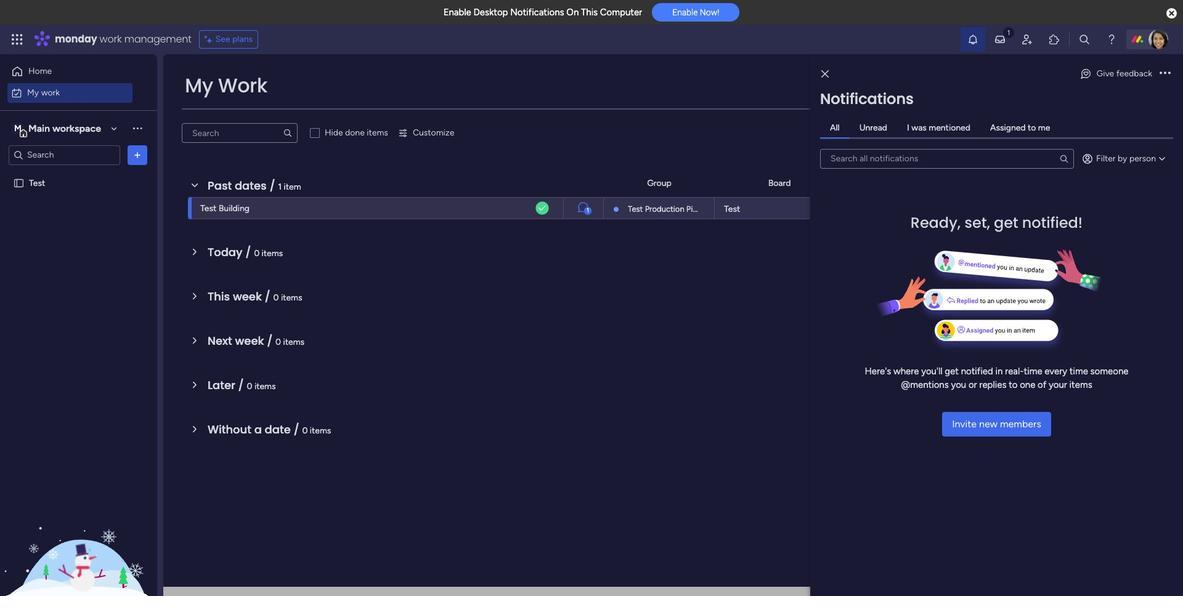 Task type: vqa. For each thing, say whether or not it's contained in the screenshot.
Drag
no



Task type: describe. For each thing, give the bounding box(es) containing it.
your
[[1049, 380, 1068, 391]]

assigned to me
[[991, 122, 1051, 133]]

dialog containing notifications
[[811, 54, 1184, 597]]

Filter dashboard by text search field
[[182, 123, 298, 143]]

notifications inside "dialog"
[[821, 88, 914, 109]]

test building
[[200, 203, 250, 214]]

person
[[1130, 153, 1157, 164]]

get inside here's where you'll get notified in real-time every time someone @mentions you or replies to one of your items
[[945, 366, 959, 377]]

working
[[1022, 203, 1054, 214]]

today
[[208, 245, 243, 260]]

items right the done
[[367, 128, 388, 138]]

see
[[216, 34, 230, 44]]

without a date / 0 items
[[208, 422, 331, 438]]

/ right the date
[[294, 422, 299, 438]]

me
[[1039, 122, 1051, 133]]

building
[[219, 203, 250, 214]]

on
[[1056, 203, 1066, 214]]

my work button
[[7, 83, 133, 103]]

0 vertical spatial options image
[[1160, 70, 1172, 78]]

now!
[[700, 8, 720, 17]]

or
[[969, 380, 978, 391]]

plans
[[232, 34, 253, 44]]

see plans
[[216, 34, 253, 44]]

dates
[[235, 178, 267, 194]]

enable for enable now!
[[673, 8, 698, 17]]

inbox image
[[995, 33, 1007, 46]]

items inside here's where you'll get notified in real-time every time someone @mentions you or replies to one of your items
[[1070, 380, 1093, 391]]

a
[[254, 422, 262, 438]]

one
[[1021, 380, 1036, 391]]

give feedback button
[[1075, 64, 1158, 84]]

real-
[[1006, 366, 1025, 377]]

invite new members
[[953, 418, 1042, 430]]

was
[[912, 122, 927, 133]]

i was mentioned
[[908, 122, 971, 133]]

/ right today
[[246, 245, 251, 260]]

filter by person button
[[1077, 149, 1174, 169]]

0 inside later / 0 items
[[247, 382, 253, 392]]

invite
[[953, 418, 977, 430]]

enable desktop notifications on this computer
[[444, 7, 643, 18]]

lottie animation element
[[0, 472, 157, 597]]

lottie animation image
[[0, 472, 157, 597]]

you'll
[[922, 366, 943, 377]]

items inside without a date / 0 items
[[310, 426, 331, 437]]

without
[[208, 422, 252, 438]]

enable for enable desktop notifications on this computer
[[444, 7, 472, 18]]

here's
[[865, 366, 892, 377]]

in
[[996, 366, 1003, 377]]

home button
[[7, 62, 133, 81]]

/ up next week / 0 items
[[265, 289, 271, 305]]

monday
[[55, 32, 97, 46]]

done
[[345, 128, 365, 138]]

to inside here's where you'll get notified in real-time every time someone @mentions you or replies to one of your items
[[1009, 380, 1018, 391]]

items inside today / 0 items
[[262, 248, 283, 259]]

ready, set, get notified!
[[911, 212, 1083, 233]]

dapulse close image
[[1167, 7, 1178, 20]]

main
[[28, 122, 50, 134]]

customize button
[[393, 123, 460, 143]]

today / 0 items
[[208, 245, 283, 260]]

week for this
[[233, 289, 262, 305]]

Search all notifications search field
[[821, 149, 1075, 169]]

next week / 0 items
[[208, 334, 305, 349]]

work for monday
[[100, 32, 122, 46]]

test down past
[[200, 203, 217, 214]]

test inside list box
[[29, 178, 45, 188]]

mentioned
[[929, 122, 971, 133]]

workspace options image
[[131, 122, 144, 135]]

see plans button
[[199, 30, 258, 49]]

workspace selection element
[[12, 121, 103, 137]]

1 inside past dates / 1 item
[[278, 182, 282, 192]]

my work
[[27, 87, 60, 98]]

test left production
[[628, 205, 643, 214]]

filter by person
[[1097, 153, 1157, 164]]

week for next
[[235, 334, 264, 349]]

@mentions
[[902, 380, 949, 391]]

feedback
[[1117, 68, 1153, 79]]

james peterson image
[[1149, 30, 1169, 49]]

hide done items
[[325, 128, 388, 138]]

items inside the this week / 0 items
[[281, 293, 302, 303]]

this week / 0 items
[[208, 289, 302, 305]]

customize
[[413, 128, 455, 138]]

/ down the this week / 0 items
[[267, 334, 273, 349]]

unread
[[860, 122, 888, 133]]

group
[[648, 178, 672, 188]]

Search in workspace field
[[26, 148, 103, 162]]

search image for the filter dashboard by text search field
[[283, 128, 293, 138]]

of
[[1038, 380, 1047, 391]]

apps image
[[1049, 33, 1061, 46]]

by
[[1119, 153, 1128, 164]]

on
[[567, 7, 579, 18]]

where
[[894, 366, 920, 377]]

new
[[980, 418, 998, 430]]

1 inside 1 button
[[587, 207, 590, 215]]

1 horizontal spatial to
[[1028, 122, 1037, 133]]



Task type: locate. For each thing, give the bounding box(es) containing it.
0 horizontal spatial 1
[[278, 182, 282, 192]]

0
[[254, 248, 260, 259], [273, 293, 279, 303], [276, 337, 281, 348], [247, 382, 253, 392], [302, 426, 308, 437]]

items right "your"
[[1070, 380, 1093, 391]]

/ left item
[[270, 178, 275, 194]]

search image
[[283, 128, 293, 138], [1060, 154, 1070, 164]]

1 horizontal spatial this
[[581, 7, 598, 18]]

1 vertical spatial work
[[41, 87, 60, 98]]

it
[[1068, 203, 1074, 214]]

1 vertical spatial get
[[945, 366, 959, 377]]

ready,
[[911, 212, 961, 233]]

later / 0 items
[[208, 378, 276, 393]]

desktop
[[474, 7, 508, 18]]

test right pipeline
[[725, 204, 741, 215]]

2 time from the left
[[1070, 366, 1089, 377]]

enable inside "button"
[[673, 8, 698, 17]]

1 vertical spatial week
[[235, 334, 264, 349]]

/
[[270, 178, 275, 194], [246, 245, 251, 260], [265, 289, 271, 305], [267, 334, 273, 349], [238, 378, 244, 393], [294, 422, 299, 438]]

0 up next week / 0 items
[[273, 293, 279, 303]]

1 horizontal spatial notifications
[[821, 88, 914, 109]]

0 vertical spatial notifications
[[511, 7, 565, 18]]

0 horizontal spatial get
[[945, 366, 959, 377]]

work right 'monday'
[[100, 32, 122, 46]]

my for my work
[[27, 87, 39, 98]]

1
[[278, 182, 282, 192], [587, 207, 590, 215]]

production
[[645, 205, 685, 214]]

0 vertical spatial to
[[1028, 122, 1037, 133]]

enable left the desktop
[[444, 7, 472, 18]]

work inside button
[[41, 87, 60, 98]]

m
[[14, 123, 22, 133]]

replies
[[980, 380, 1007, 391]]

assigned
[[991, 122, 1026, 133]]

0 inside today / 0 items
[[254, 248, 260, 259]]

my for my work
[[185, 72, 213, 99]]

enable
[[444, 7, 472, 18], [673, 8, 698, 17]]

notifications image
[[967, 33, 980, 46]]

0 vertical spatial search image
[[283, 128, 293, 138]]

test list box
[[0, 170, 157, 360]]

work down home
[[41, 87, 60, 98]]

0 vertical spatial get
[[995, 212, 1019, 233]]

workspace image
[[12, 122, 24, 135]]

notified
[[962, 366, 994, 377]]

0 right the date
[[302, 426, 308, 437]]

help image
[[1106, 33, 1119, 46]]

0 vertical spatial work
[[100, 32, 122, 46]]

someone
[[1091, 366, 1129, 377]]

to
[[1028, 122, 1037, 133], [1009, 380, 1018, 391]]

enable now!
[[673, 8, 720, 17]]

work for my
[[41, 87, 60, 98]]

search everything image
[[1079, 33, 1091, 46]]

test right public board image on the left top of the page
[[29, 178, 45, 188]]

options image
[[1160, 70, 1172, 78], [131, 149, 144, 161]]

past
[[208, 178, 232, 194]]

i
[[908, 122, 910, 133]]

1 horizontal spatial search image
[[1060, 154, 1070, 164]]

0 inside without a date / 0 items
[[302, 426, 308, 437]]

1 vertical spatial 1
[[587, 207, 590, 215]]

0 vertical spatial this
[[581, 7, 598, 18]]

1 vertical spatial this
[[208, 289, 230, 305]]

0 horizontal spatial work
[[41, 87, 60, 98]]

1 vertical spatial notifications
[[821, 88, 914, 109]]

options image down workspace options image
[[131, 149, 144, 161]]

1 horizontal spatial get
[[995, 212, 1019, 233]]

week right next
[[235, 334, 264, 349]]

0 horizontal spatial options image
[[131, 149, 144, 161]]

1 vertical spatial search image
[[1060, 154, 1070, 164]]

0 inside the this week / 0 items
[[273, 293, 279, 303]]

0 horizontal spatial enable
[[444, 7, 472, 18]]

0 horizontal spatial my
[[27, 87, 39, 98]]

search image for search all notifications search box
[[1060, 154, 1070, 164]]

computer
[[600, 7, 643, 18]]

items up next week / 0 items
[[281, 293, 302, 303]]

enable now! button
[[652, 3, 740, 22]]

1 horizontal spatial work
[[100, 32, 122, 46]]

0 horizontal spatial search image
[[283, 128, 293, 138]]

work
[[100, 32, 122, 46], [41, 87, 60, 98]]

main workspace
[[28, 122, 101, 134]]

home
[[28, 66, 52, 76]]

working on it
[[1022, 203, 1074, 214]]

items up the this week / 0 items
[[262, 248, 283, 259]]

search image left filter
[[1060, 154, 1070, 164]]

0 right today
[[254, 248, 260, 259]]

1 horizontal spatial 1
[[587, 207, 590, 215]]

None search field
[[821, 149, 1075, 169]]

my left work on the top left of the page
[[185, 72, 213, 99]]

0 horizontal spatial time
[[1024, 366, 1043, 377]]

past dates / 1 item
[[208, 178, 301, 194]]

option
[[0, 172, 157, 174]]

monday work management
[[55, 32, 192, 46]]

items down the this week / 0 items
[[283, 337, 305, 348]]

set,
[[965, 212, 991, 233]]

public board image
[[13, 177, 25, 189]]

test production pipeline
[[628, 205, 715, 214]]

notifications left on
[[511, 7, 565, 18]]

date
[[265, 422, 291, 438]]

board
[[769, 178, 791, 188]]

pipeline
[[687, 205, 715, 214]]

this right on
[[581, 7, 598, 18]]

notifications up unread
[[821, 88, 914, 109]]

1 button
[[564, 197, 604, 220]]

this
[[581, 7, 598, 18], [208, 289, 230, 305]]

you
[[952, 380, 967, 391]]

0 vertical spatial week
[[233, 289, 262, 305]]

none search field inside "dialog"
[[821, 149, 1075, 169]]

filter
[[1097, 153, 1116, 164]]

test link
[[723, 198, 837, 220]]

1 horizontal spatial options image
[[1160, 70, 1172, 78]]

0 horizontal spatial this
[[208, 289, 230, 305]]

time right every
[[1070, 366, 1089, 377]]

enable left now!
[[673, 8, 698, 17]]

1 horizontal spatial time
[[1070, 366, 1089, 377]]

here's where you'll get notified in real-time every time someone @mentions you or replies to one of your items
[[865, 366, 1129, 391]]

1 vertical spatial options image
[[131, 149, 144, 161]]

this up next
[[208, 289, 230, 305]]

select product image
[[11, 33, 23, 46]]

items inside later / 0 items
[[255, 382, 276, 392]]

0 right later at the left of the page
[[247, 382, 253, 392]]

invite new members button
[[943, 412, 1052, 437]]

get right set,
[[995, 212, 1019, 233]]

week
[[233, 289, 262, 305], [235, 334, 264, 349]]

notified!
[[1023, 212, 1083, 233]]

every
[[1045, 366, 1068, 377]]

items
[[367, 128, 388, 138], [262, 248, 283, 259], [281, 293, 302, 303], [283, 337, 305, 348], [1070, 380, 1093, 391], [255, 382, 276, 392], [310, 426, 331, 437]]

my inside button
[[27, 87, 39, 98]]

workspace
[[52, 122, 101, 134]]

dialog
[[811, 54, 1184, 597]]

items up without a date / 0 items
[[255, 382, 276, 392]]

time
[[1024, 366, 1043, 377], [1070, 366, 1089, 377]]

0 down the this week / 0 items
[[276, 337, 281, 348]]

give
[[1097, 68, 1115, 79]]

1 horizontal spatial my
[[185, 72, 213, 99]]

item
[[284, 182, 301, 192]]

0 horizontal spatial notifications
[[511, 7, 565, 18]]

all
[[831, 122, 840, 133]]

test
[[29, 178, 45, 188], [200, 203, 217, 214], [725, 204, 741, 215], [628, 205, 643, 214]]

0 vertical spatial 1
[[278, 182, 282, 192]]

give feedback
[[1097, 68, 1153, 79]]

to down real-
[[1009, 380, 1018, 391]]

my down home
[[27, 87, 39, 98]]

next
[[208, 334, 232, 349]]

hide
[[325, 128, 343, 138]]

None search field
[[182, 123, 298, 143]]

to left the me
[[1028, 122, 1037, 133]]

options image right feedback
[[1160, 70, 1172, 78]]

work
[[218, 72, 268, 99]]

search image left hide
[[283, 128, 293, 138]]

/ right later at the left of the page
[[238, 378, 244, 393]]

0 inside next week / 0 items
[[276, 337, 281, 348]]

1 image
[[1004, 25, 1015, 39]]

my work
[[185, 72, 268, 99]]

time up "one"
[[1024, 366, 1043, 377]]

0 horizontal spatial to
[[1009, 380, 1018, 391]]

1 vertical spatial to
[[1009, 380, 1018, 391]]

later
[[208, 378, 235, 393]]

invite members image
[[1022, 33, 1034, 46]]

management
[[124, 32, 192, 46]]

1 horizontal spatial enable
[[673, 8, 698, 17]]

1 time from the left
[[1024, 366, 1043, 377]]

get
[[995, 212, 1019, 233], [945, 366, 959, 377]]

get up you
[[945, 366, 959, 377]]

week down today / 0 items at top
[[233, 289, 262, 305]]

members
[[1001, 418, 1042, 430]]

items right the date
[[310, 426, 331, 437]]

items inside next week / 0 items
[[283, 337, 305, 348]]

notifications
[[511, 7, 565, 18], [821, 88, 914, 109]]



